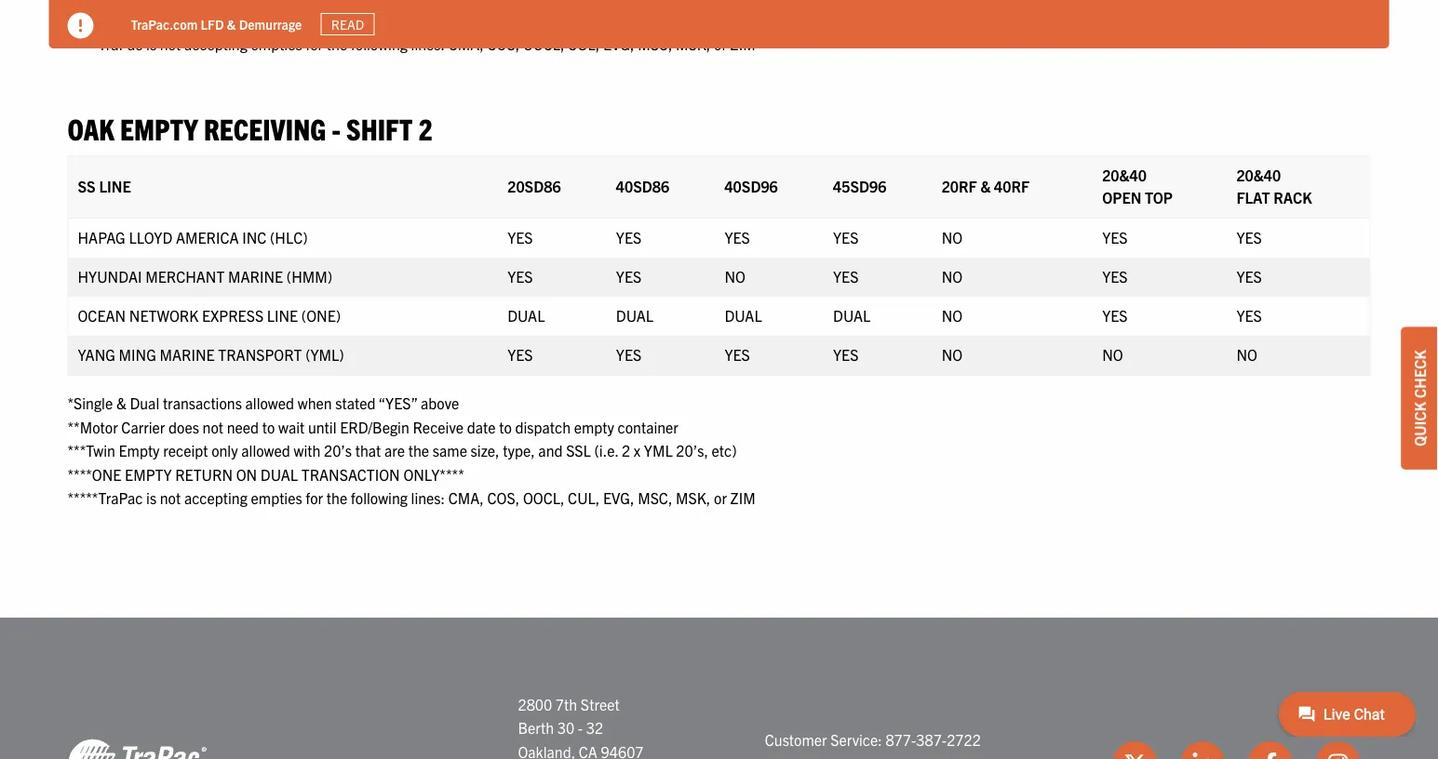 Task type: describe. For each thing, give the bounding box(es) containing it.
marine for transport
[[160, 346, 215, 365]]

for inside ****one empty return on dual transaction only**** *****trapac is not accepting empties for the following lines: cma, cos, oocl, cul, evg, msc, msk, or zim
[[306, 35, 323, 53]]

wait
[[278, 418, 305, 436]]

& for *single & dual transactions allowed when stated "yes" above **motor carrier does not need to wait until erd/begin receive date to dispatch empty container ***twin empty receipt only allowed with 20's that are the same size, type, and ssl (i.e. 2 x yml 20's, etc) ****one empty return on dual transaction only**** *****trapac is not accepting empties for the following lines: cma, cos, oocl, cul, evg, msc, msk, or zim
[[116, 394, 126, 413]]

lfd
[[201, 15, 224, 32]]

container
[[618, 418, 679, 436]]

not inside ****one empty return on dual transaction only**** *****trapac is not accepting empties for the following lines: cma, cos, oocl, cul, evg, msc, msk, or zim
[[160, 35, 181, 53]]

387-
[[916, 731, 947, 750]]

2800
[[518, 696, 552, 714]]

quick check link
[[1401, 327, 1438, 470]]

that
[[355, 442, 381, 460]]

are
[[384, 442, 405, 460]]

shift
[[346, 110, 413, 146]]

(hlc)
[[270, 229, 308, 247]]

only**** inside *single & dual transactions allowed when stated "yes" above **motor carrier does not need to wait until erd/begin receive date to dispatch empty container ***twin empty receipt only allowed with 20's that are the same size, type, and ssl (i.e. 2 x yml 20's, etc) ****one empty return on dual transaction only**** *****trapac is not accepting empties for the following lines: cma, cos, oocl, cul, evg, msc, msk, or zim
[[403, 465, 464, 484]]

receipt
[[163, 442, 208, 460]]

0 vertical spatial &
[[227, 15, 236, 32]]

0 vertical spatial allowed
[[245, 394, 294, 413]]

following inside *single & dual transactions allowed when stated "yes" above **motor carrier does not need to wait until erd/begin receive date to dispatch empty container ***twin empty receipt only allowed with 20's that are the same size, type, and ssl (i.e. 2 x yml 20's, etc) ****one empty return on dual transaction only**** *****trapac is not accepting empties for the following lines: cma, cos, oocl, cul, evg, msc, msk, or zim
[[351, 489, 408, 508]]

msc, inside *single & dual transactions allowed when stated "yes" above **motor carrier does not need to wait until erd/begin receive date to dispatch empty container ***twin empty receipt only allowed with 20's that are the same size, type, and ssl (i.e. 2 x yml 20's, etc) ****one empty return on dual transaction only**** *****trapac is not accepting empties for the following lines: cma, cos, oocl, cul, evg, msc, msk, or zim
[[638, 489, 673, 508]]

lloyd
[[129, 229, 172, 247]]

20rf
[[942, 177, 977, 196]]

yml
[[644, 442, 673, 460]]

erd/begin
[[340, 418, 409, 436]]

or inside ****one empty return on dual transaction only**** *****trapac is not accepting empties for the following lines: cma, cos, oocl, cul, evg, msc, msk, or zim
[[714, 35, 727, 53]]

dispatch
[[515, 418, 571, 436]]

hapag
[[78, 229, 125, 247]]

oak empty receiving                - shift 2
[[67, 110, 433, 146]]

oakland image
[[67, 739, 207, 760]]

etc)
[[712, 442, 737, 460]]

cul, inside *single & dual transactions allowed when stated "yes" above **motor carrier does not need to wait until erd/begin receive date to dispatch empty container ***twin empty receipt only allowed with 20's that are the same size, type, and ssl (i.e. 2 x yml 20's, etc) ****one empty return on dual transaction only**** *****trapac is not accepting empties for the following lines: cma, cos, oocl, cul, evg, msc, msk, or zim
[[568, 489, 600, 508]]

trapac.com lfd & demurrage
[[131, 15, 302, 32]]

20's
[[324, 442, 352, 460]]

*single
[[67, 394, 113, 413]]

street
[[581, 696, 620, 714]]

40sd96
[[725, 177, 778, 196]]

same
[[433, 442, 467, 460]]

and
[[538, 442, 563, 460]]

type,
[[503, 442, 535, 460]]

1 vertical spatial allowed
[[241, 442, 290, 460]]

transactions
[[163, 394, 242, 413]]

2722
[[947, 731, 981, 750]]

hyundai
[[78, 268, 142, 286]]

receiving
[[204, 110, 326, 146]]

30
[[557, 719, 575, 738]]

demurrage
[[239, 15, 302, 32]]

x
[[634, 442, 641, 460]]

oak
[[67, 110, 114, 146]]

zim inside ****one empty return on dual transaction only**** *****trapac is not accepting empties for the following lines: cma, cos, oocl, cul, evg, msc, msk, or zim
[[730, 35, 756, 53]]

above
[[421, 394, 459, 413]]

empty inside *single & dual transactions allowed when stated "yes" above **motor carrier does not need to wait until erd/begin receive date to dispatch empty container ***twin empty receipt only allowed with 20's that are the same size, type, and ssl (i.e. 2 x yml 20's, etc) ****one empty return on dual transaction only**** *****trapac is not accepting empties for the following lines: cma, cos, oocl, cul, evg, msc, msk, or zim
[[125, 465, 172, 484]]

*****trapac inside ****one empty return on dual transaction only**** *****trapac is not accepting empties for the following lines: cma, cos, oocl, cul, evg, msc, msk, or zim
[[67, 35, 143, 53]]

berth
[[518, 719, 554, 738]]

with
[[294, 442, 321, 460]]

quick check
[[1410, 350, 1429, 447]]

(i.e.
[[594, 442, 618, 460]]

receive
[[413, 418, 464, 436]]

ocean network express line (one)
[[78, 307, 341, 326]]

0 horizontal spatial -
[[332, 110, 341, 146]]

on inside *single & dual transactions allowed when stated "yes" above **motor carrier does not need to wait until erd/begin receive date to dispatch empty container ***twin empty receipt only allowed with 20's that are the same size, type, and ssl (i.e. 2 x yml 20's, etc) ****one empty return on dual transaction only**** *****trapac is not accepting empties for the following lines: cma, cos, oocl, cul, evg, msc, msk, or zim
[[236, 465, 257, 484]]

2800 7th street berth 30 - 32 customer service: 877-387-2722
[[518, 696, 981, 750]]

lines: inside ****one empty return on dual transaction only**** *****trapac is not accepting empties for the following lines: cma, cos, oocl, cul, evg, msc, msk, or zim
[[411, 35, 445, 53]]

20&40 for flat
[[1237, 166, 1281, 185]]

trapac.com
[[131, 15, 198, 32]]

877-
[[886, 731, 916, 750]]

carrier
[[121, 418, 165, 436]]

read
[[331, 16, 364, 33]]

inc
[[242, 229, 267, 247]]

customer
[[765, 731, 827, 750]]

(hmm)
[[287, 268, 332, 286]]

service:
[[831, 731, 882, 750]]

ocean
[[78, 307, 126, 326]]

msk, inside ****one empty return on dual transaction only**** *****trapac is not accepting empties for the following lines: cma, cos, oocl, cul, evg, msc, msk, or zim
[[676, 35, 711, 53]]

32
[[586, 719, 603, 738]]

network
[[129, 307, 199, 326]]

only**** inside ****one empty return on dual transaction only**** *****trapac is not accepting empties for the following lines: cma, cos, oocl, cul, evg, msc, msk, or zim
[[403, 11, 464, 29]]

- inside 2800 7th street berth 30 - 32 customer service: 877-387-2722
[[578, 719, 583, 738]]

need
[[227, 418, 259, 436]]

empties inside ****one empty return on dual transaction only**** *****trapac is not accepting empties for the following lines: cma, cos, oocl, cul, evg, msc, msk, or zim
[[251, 35, 302, 53]]

*****trapac inside *single & dual transactions allowed when stated "yes" above **motor carrier does not need to wait until erd/begin receive date to dispatch empty container ***twin empty receipt only allowed with 20's that are the same size, type, and ssl (i.e. 2 x yml 20's, etc) ****one empty return on dual transaction only**** *****trapac is not accepting empties for the following lines: cma, cos, oocl, cul, evg, msc, msk, or zim
[[67, 489, 143, 508]]

for inside *single & dual transactions allowed when stated "yes" above **motor carrier does not need to wait until erd/begin receive date to dispatch empty container ***twin empty receipt only allowed with 20's that are the same size, type, and ssl (i.e. 2 x yml 20's, etc) ****one empty return on dual transaction only**** *****trapac is not accepting empties for the following lines: cma, cos, oocl, cul, evg, msc, msk, or zim
[[306, 489, 323, 508]]

following inside ****one empty return on dual transaction only**** *****trapac is not accepting empties for the following lines: cma, cos, oocl, cul, evg, msc, msk, or zim
[[351, 35, 408, 53]]

dual inside *single & dual transactions allowed when stated "yes" above **motor carrier does not need to wait until erd/begin receive date to dispatch empty container ***twin empty receipt only allowed with 20's that are the same size, type, and ssl (i.e. 2 x yml 20's, etc) ****one empty return on dual transaction only**** *****trapac is not accepting empties for the following lines: cma, cos, oocl, cul, evg, msc, msk, or zim
[[260, 465, 298, 484]]

2 vertical spatial not
[[160, 489, 181, 508]]

20's,
[[676, 442, 708, 460]]

size,
[[471, 442, 500, 460]]

"yes"
[[378, 394, 417, 413]]

stated
[[335, 394, 376, 413]]

20sd86
[[508, 177, 561, 196]]

****one inside *single & dual transactions allowed when stated "yes" above **motor carrier does not need to wait until erd/begin receive date to dispatch empty container ***twin empty receipt only allowed with 20's that are the same size, type, and ssl (i.e. 2 x yml 20's, etc) ****one empty return on dual transaction only**** *****trapac is not accepting empties for the following lines: cma, cos, oocl, cul, evg, msc, msk, or zim
[[67, 465, 121, 484]]

when
[[298, 394, 332, 413]]

merchant
[[145, 268, 225, 286]]

open
[[1102, 189, 1142, 207]]

or inside *single & dual transactions allowed when stated "yes" above **motor carrier does not need to wait until erd/begin receive date to dispatch empty container ***twin empty receipt only allowed with 20's that are the same size, type, and ssl (i.e. 2 x yml 20's, etc) ****one empty return on dual transaction only**** *****trapac is not accepting empties for the following lines: cma, cos, oocl, cul, evg, msc, msk, or zim
[[714, 489, 727, 508]]

ssl
[[566, 442, 591, 460]]

america
[[176, 229, 239, 247]]

empties inside *single & dual transactions allowed when stated "yes" above **motor carrier does not need to wait until erd/begin receive date to dispatch empty container ***twin empty receipt only allowed with 20's that are the same size, type, and ssl (i.e. 2 x yml 20's, etc) ****one empty return on dual transaction only**** *****trapac is not accepting empties for the following lines: cma, cos, oocl, cul, evg, msc, msk, or zim
[[251, 489, 302, 508]]

accepting inside *single & dual transactions allowed when stated "yes" above **motor carrier does not need to wait until erd/begin receive date to dispatch empty container ***twin empty receipt only allowed with 20's that are the same size, type, and ssl (i.e. 2 x yml 20's, etc) ****one empty return on dual transaction only**** *****trapac is not accepting empties for the following lines: cma, cos, oocl, cul, evg, msc, msk, or zim
[[184, 489, 248, 508]]

7th
[[556, 696, 577, 714]]

until
[[308, 418, 337, 436]]

express
[[202, 307, 264, 326]]

1 to from the left
[[262, 418, 275, 436]]

ss line
[[78, 177, 131, 196]]

cma, inside *single & dual transactions allowed when stated "yes" above **motor carrier does not need to wait until erd/begin receive date to dispatch empty container ***twin empty receipt only allowed with 20's that are the same size, type, and ssl (i.e. 2 x yml 20's, etc) ****one empty return on dual transaction only**** *****trapac is not accepting empties for the following lines: cma, cos, oocl, cul, evg, msc, msk, or zim
[[448, 489, 484, 508]]

**motor
[[67, 418, 118, 436]]

20&40 open top
[[1102, 166, 1173, 207]]

1 vertical spatial the
[[408, 442, 429, 460]]



Task type: vqa. For each thing, say whether or not it's contained in the screenshot.
'BANNER' containing Cargo Owners
no



Task type: locate. For each thing, give the bounding box(es) containing it.
to left wait
[[262, 418, 275, 436]]

(one)
[[302, 307, 341, 326]]

1 vertical spatial for
[[306, 489, 323, 508]]

1 following from the top
[[351, 35, 408, 53]]

msc, inside ****one empty return on dual transaction only**** *****trapac is not accepting empties for the following lines: cma, cos, oocl, cul, evg, msc, msk, or zim
[[638, 35, 673, 53]]

0 vertical spatial lines:
[[411, 35, 445, 53]]

1 only**** from the top
[[403, 11, 464, 29]]

1 vertical spatial transaction
[[301, 465, 400, 484]]

on right lfd
[[236, 11, 257, 29]]

evg, inside *single & dual transactions allowed when stated "yes" above **motor carrier does not need to wait until erd/begin receive date to dispatch empty container ***twin empty receipt only allowed with 20's that are the same size, type, and ssl (i.e. 2 x yml 20's, etc) ****one empty return on dual transaction only**** *****trapac is not accepting empties for the following lines: cma, cos, oocl, cul, evg, msc, msk, or zim
[[603, 489, 634, 508]]

40sd86
[[616, 177, 670, 196]]

2 zim from the top
[[730, 489, 756, 508]]

*****trapac down ***twin
[[67, 489, 143, 508]]

2 ****one from the top
[[67, 465, 121, 484]]

1 horizontal spatial &
[[227, 15, 236, 32]]

1 vertical spatial evg,
[[603, 489, 634, 508]]

20&40 inside 20&40 flat rack
[[1237, 166, 1281, 185]]

****one inside ****one empty return on dual transaction only**** *****trapac is not accepting empties for the following lines: cma, cos, oocl, cul, evg, msc, msk, or zim
[[67, 11, 121, 29]]

*single & dual transactions allowed when stated "yes" above **motor carrier does not need to wait until erd/begin receive date to dispatch empty container ***twin empty receipt only allowed with 20's that are the same size, type, and ssl (i.e. 2 x yml 20's, etc) ****one empty return on dual transaction only**** *****trapac is not accepting empties for the following lines: cma, cos, oocl, cul, evg, msc, msk, or zim
[[67, 394, 756, 508]]

& left 40rf
[[981, 177, 991, 196]]

0 vertical spatial is
[[146, 35, 157, 53]]

1 ****one from the top
[[67, 11, 121, 29]]

cul,
[[568, 35, 600, 53], [568, 489, 600, 508]]

marine down inc
[[228, 268, 283, 286]]

2 vertical spatial &
[[116, 394, 126, 413]]

1 cma, from the top
[[448, 35, 484, 53]]

1 horizontal spatial to
[[499, 418, 512, 436]]

1 vertical spatial following
[[351, 489, 408, 508]]

1 accepting from the top
[[184, 35, 248, 53]]

top
[[1145, 189, 1173, 207]]

transaction inside *single & dual transactions allowed when stated "yes" above **motor carrier does not need to wait until erd/begin receive date to dispatch empty container ***twin empty receipt only allowed with 20's that are the same size, type, and ssl (i.e. 2 x yml 20's, etc) ****one empty return on dual transaction only**** *****trapac is not accepting empties for the following lines: cma, cos, oocl, cul, evg, msc, msk, or zim
[[301, 465, 400, 484]]

line
[[99, 177, 131, 196], [267, 307, 298, 326]]

***twin
[[67, 442, 115, 460]]

accepting inside ****one empty return on dual transaction only**** *****trapac is not accepting empties for the following lines: cma, cos, oocl, cul, evg, msc, msk, or zim
[[184, 35, 248, 53]]

1 vertical spatial msk,
[[676, 489, 711, 508]]

&
[[227, 15, 236, 32], [981, 177, 991, 196], [116, 394, 126, 413]]

1 vertical spatial lines:
[[411, 489, 445, 508]]

evg, inside ****one empty return on dual transaction only**** *****trapac is not accepting empties for the following lines: cma, cos, oocl, cul, evg, msc, msk, or zim
[[603, 35, 634, 53]]

dual
[[130, 394, 159, 413]]

2 lines: from the top
[[411, 489, 445, 508]]

20&40
[[1102, 166, 1147, 185], [1237, 166, 1281, 185]]

0 vertical spatial or
[[714, 35, 727, 53]]

1 vertical spatial *****trapac
[[67, 489, 143, 508]]

2 only**** from the top
[[403, 465, 464, 484]]

20&40 for open
[[1102, 166, 1147, 185]]

1 transaction from the top
[[301, 11, 400, 29]]

2 horizontal spatial &
[[981, 177, 991, 196]]

empty for oak
[[120, 110, 198, 146]]

empty down empty
[[125, 465, 172, 484]]

1 cul, from the top
[[568, 35, 600, 53]]

1 cos, from the top
[[487, 35, 520, 53]]

1 vertical spatial 2
[[622, 442, 630, 460]]

2 20&40 from the left
[[1237, 166, 1281, 185]]

1 vertical spatial marine
[[160, 346, 215, 365]]

following
[[351, 35, 408, 53], [351, 489, 408, 508]]

only**** down same
[[403, 465, 464, 484]]

dual
[[260, 11, 298, 29], [508, 307, 545, 326], [616, 307, 654, 326], [725, 307, 762, 326], [833, 307, 871, 326], [260, 465, 298, 484]]

marine for (hmm)
[[228, 268, 283, 286]]

0 horizontal spatial to
[[262, 418, 275, 436]]

1 lines: from the top
[[411, 35, 445, 53]]

1 vertical spatial on
[[236, 465, 257, 484]]

2 *****trapac from the top
[[67, 489, 143, 508]]

2 cma, from the top
[[448, 489, 484, 508]]

1 vertical spatial oocl,
[[523, 489, 565, 508]]

date
[[467, 418, 496, 436]]

msk,
[[676, 35, 711, 53], [676, 489, 711, 508]]

2 inside *single & dual transactions allowed when stated "yes" above **motor carrier does not need to wait until erd/begin receive date to dispatch empty container ***twin empty receipt only allowed with 20's that are the same size, type, and ssl (i.e. 2 x yml 20's, etc) ****one empty return on dual transaction only**** *****trapac is not accepting empties for the following lines: cma, cos, oocl, cul, evg, msc, msk, or zim
[[622, 442, 630, 460]]

for
[[306, 35, 323, 53], [306, 489, 323, 508]]

transaction inside ****one empty return on dual transaction only**** *****trapac is not accepting empties for the following lines: cma, cos, oocl, cul, evg, msc, msk, or zim
[[301, 11, 400, 29]]

20&40 up flat
[[1237, 166, 1281, 185]]

empties down with
[[251, 489, 302, 508]]

1 vertical spatial msc,
[[638, 489, 673, 508]]

the down read
[[327, 35, 347, 53]]

0 vertical spatial cul,
[[568, 35, 600, 53]]

lines: down same
[[411, 489, 445, 508]]

on inside ****one empty return on dual transaction only**** *****trapac is not accepting empties for the following lines: cma, cos, oocl, cul, evg, msc, msk, or zim
[[236, 11, 257, 29]]

0 vertical spatial cma,
[[448, 35, 484, 53]]

1 horizontal spatial marine
[[228, 268, 283, 286]]

return down receipt
[[175, 465, 233, 484]]

allowed down need
[[241, 442, 290, 460]]

& inside *single & dual transactions allowed when stated "yes" above **motor carrier does not need to wait until erd/begin receive date to dispatch empty container ***twin empty receipt only allowed with 20's that are the same size, type, and ssl (i.e. 2 x yml 20's, etc) ****one empty return on dual transaction only**** *****trapac is not accepting empties for the following lines: cma, cos, oocl, cul, evg, msc, msk, or zim
[[116, 394, 126, 413]]

& for 20rf & 40rf
[[981, 177, 991, 196]]

1 or from the top
[[714, 35, 727, 53]]

1 horizontal spatial 20&40
[[1237, 166, 1281, 185]]

2 msc, from the top
[[638, 489, 673, 508]]

2
[[418, 110, 433, 146], [622, 442, 630, 460]]

only****
[[403, 11, 464, 29], [403, 465, 464, 484]]

1 is from the top
[[146, 35, 157, 53]]

the down the 20's
[[327, 489, 347, 508]]

2 or from the top
[[714, 489, 727, 508]]

0 vertical spatial the
[[327, 35, 347, 53]]

only**** right read
[[403, 11, 464, 29]]

45sd96
[[833, 177, 887, 196]]

empty left lfd
[[125, 11, 172, 29]]

oocl, inside *single & dual transactions allowed when stated "yes" above **motor carrier does not need to wait until erd/begin receive date to dispatch empty container ***twin empty receipt only allowed with 20's that are the same size, type, and ssl (i.e. 2 x yml 20's, etc) ****one empty return on dual transaction only**** *****trapac is not accepting empties for the following lines: cma, cos, oocl, cul, evg, msc, msk, or zim
[[523, 489, 565, 508]]

20&40 up open
[[1102, 166, 1147, 185]]

allowed up wait
[[245, 394, 294, 413]]

empty right the oak in the top of the page
[[120, 110, 198, 146]]

2 evg, from the top
[[603, 489, 634, 508]]

2 accepting from the top
[[184, 489, 248, 508]]

1 horizontal spatial line
[[267, 307, 298, 326]]

the inside ****one empty return on dual transaction only**** *****trapac is not accepting empties for the following lines: cma, cos, oocl, cul, evg, msc, msk, or zim
[[327, 35, 347, 53]]

return left demurrage
[[175, 11, 233, 29]]

zim inside *single & dual transactions allowed when stated "yes" above **motor carrier does not need to wait until erd/begin receive date to dispatch empty container ***twin empty receipt only allowed with 20's that are the same size, type, and ssl (i.e. 2 x yml 20's, etc) ****one empty return on dual transaction only**** *****trapac is not accepting empties for the following lines: cma, cos, oocl, cul, evg, msc, msk, or zim
[[730, 489, 756, 508]]

lines:
[[411, 35, 445, 53], [411, 489, 445, 508]]

2 for from the top
[[306, 489, 323, 508]]

following down read
[[351, 35, 408, 53]]

msc,
[[638, 35, 673, 53], [638, 489, 673, 508]]

return inside ****one empty return on dual transaction only**** *****trapac is not accepting empties for the following lines: cma, cos, oocl, cul, evg, msc, msk, or zim
[[175, 11, 233, 29]]

2 cul, from the top
[[568, 489, 600, 508]]

lines: inside *single & dual transactions allowed when stated "yes" above **motor carrier does not need to wait until erd/begin receive date to dispatch empty container ***twin empty receipt only allowed with 20's that are the same size, type, and ssl (i.e. 2 x yml 20's, etc) ****one empty return on dual transaction only**** *****trapac is not accepting empties for the following lines: cma, cos, oocl, cul, evg, msc, msk, or zim
[[411, 489, 445, 508]]

accepting down only
[[184, 489, 248, 508]]

0 vertical spatial for
[[306, 35, 323, 53]]

to right 'date'
[[499, 418, 512, 436]]

is down the trapac.com
[[146, 35, 157, 53]]

1 vertical spatial is
[[146, 489, 157, 508]]

ss
[[78, 177, 96, 196]]

empties
[[251, 35, 302, 53], [251, 489, 302, 508]]

40rf
[[994, 177, 1030, 196]]

transport
[[218, 346, 302, 365]]

1 vertical spatial or
[[714, 489, 727, 508]]

0 vertical spatial line
[[99, 177, 131, 196]]

empty
[[119, 442, 160, 460]]

yes
[[508, 229, 533, 247], [616, 229, 642, 247], [725, 229, 750, 247], [833, 229, 859, 247], [1102, 229, 1128, 247], [1237, 229, 1262, 247], [508, 268, 533, 286], [616, 268, 642, 286], [833, 268, 859, 286], [1102, 268, 1128, 286], [1237, 268, 1262, 286], [1102, 307, 1128, 326], [1237, 307, 1262, 326], [508, 346, 533, 365], [616, 346, 642, 365], [725, 346, 750, 365], [833, 346, 859, 365]]

empty inside ****one empty return on dual transaction only**** *****trapac is not accepting empties for the following lines: cma, cos, oocl, cul, evg, msc, msk, or zim
[[125, 11, 172, 29]]

1 vertical spatial zim
[[730, 489, 756, 508]]

0 vertical spatial empty
[[125, 11, 172, 29]]

2 is from the top
[[146, 489, 157, 508]]

is
[[146, 35, 157, 53], [146, 489, 157, 508]]

2 transaction from the top
[[301, 465, 400, 484]]

msk, inside *single & dual transactions allowed when stated "yes" above **motor carrier does not need to wait until erd/begin receive date to dispatch empty container ***twin empty receipt only allowed with 20's that are the same size, type, and ssl (i.e. 2 x yml 20's, etc) ****one empty return on dual transaction only**** *****trapac is not accepting empties for the following lines: cma, cos, oocl, cul, evg, msc, msk, or zim
[[676, 489, 711, 508]]

2 empties from the top
[[251, 489, 302, 508]]

0 vertical spatial evg,
[[603, 35, 634, 53]]

0 vertical spatial ****one
[[67, 11, 121, 29]]

1 horizontal spatial -
[[578, 719, 583, 738]]

1 msc, from the top
[[638, 35, 673, 53]]

evg,
[[603, 35, 634, 53], [603, 489, 634, 508]]

not
[[160, 35, 181, 53], [203, 418, 223, 436], [160, 489, 181, 508]]

0 vertical spatial accepting
[[184, 35, 248, 53]]

1 vertical spatial ****one
[[67, 465, 121, 484]]

yang ming marine transport (yml)
[[78, 346, 344, 365]]

solid image
[[67, 13, 94, 39]]

2 msk, from the top
[[676, 489, 711, 508]]

****one empty return on dual transaction only**** *****trapac is not accepting empties for the following lines: cma, cos, oocl, cul, evg, msc, msk, or zim
[[67, 11, 756, 53]]

marine
[[228, 268, 283, 286], [160, 346, 215, 365]]

1 horizontal spatial 2
[[622, 442, 630, 460]]

dual inside ****one empty return on dual transaction only**** *****trapac is not accepting empties for the following lines: cma, cos, oocl, cul, evg, msc, msk, or zim
[[260, 11, 298, 29]]

is inside *single & dual transactions allowed when stated "yes" above **motor carrier does not need to wait until erd/begin receive date to dispatch empty container ***twin empty receipt only allowed with 20's that are the same size, type, and ssl (i.e. 2 x yml 20's, etc) ****one empty return on dual transaction only**** *****trapac is not accepting empties for the following lines: cma, cos, oocl, cul, evg, msc, msk, or zim
[[146, 489, 157, 508]]

1 vertical spatial &
[[981, 177, 991, 196]]

check
[[1410, 350, 1429, 399]]

marine down ocean network express line (one)
[[160, 346, 215, 365]]

& left the dual
[[116, 394, 126, 413]]

& right lfd
[[227, 15, 236, 32]]

hyundai merchant marine (hmm)
[[78, 268, 332, 286]]

- left 32
[[578, 719, 583, 738]]

0 vertical spatial return
[[175, 11, 233, 29]]

1 vertical spatial accepting
[[184, 489, 248, 508]]

line left (one)
[[267, 307, 298, 326]]

is inside ****one empty return on dual transaction only**** *****trapac is not accepting empties for the following lines: cma, cos, oocl, cul, evg, msc, msk, or zim
[[146, 35, 157, 53]]

footer
[[0, 619, 1438, 760]]

20&40 inside 20&40 open top
[[1102, 166, 1147, 185]]

0 vertical spatial msc,
[[638, 35, 673, 53]]

2 vertical spatial the
[[327, 489, 347, 508]]

return inside *single & dual transactions allowed when stated "yes" above **motor carrier does not need to wait until erd/begin receive date to dispatch empty container ***twin empty receipt only allowed with 20's that are the same size, type, and ssl (i.e. 2 x yml 20's, etc) ****one empty return on dual transaction only**** *****trapac is not accepting empties for the following lines: cma, cos, oocl, cul, evg, msc, msk, or zim
[[175, 465, 233, 484]]

1 vertical spatial only****
[[403, 465, 464, 484]]

2 following from the top
[[351, 489, 408, 508]]

only
[[211, 442, 238, 460]]

1 for from the top
[[306, 35, 323, 53]]

empties down demurrage
[[251, 35, 302, 53]]

0 horizontal spatial marine
[[160, 346, 215, 365]]

1 evg, from the top
[[603, 35, 634, 53]]

0 horizontal spatial 2
[[418, 110, 433, 146]]

0 vertical spatial not
[[160, 35, 181, 53]]

- left "shift"
[[332, 110, 341, 146]]

2 vertical spatial empty
[[125, 465, 172, 484]]

not down the trapac.com
[[160, 35, 181, 53]]

is down empty
[[146, 489, 157, 508]]

cos, inside ****one empty return on dual transaction only**** *****trapac is not accepting empties for the following lines: cma, cos, oocl, cul, evg, msc, msk, or zim
[[487, 35, 520, 53]]

*****trapac down the trapac.com
[[67, 35, 143, 53]]

0 vertical spatial following
[[351, 35, 408, 53]]

following down that
[[351, 489, 408, 508]]

not down receipt
[[160, 489, 181, 508]]

1 20&40 from the left
[[1102, 166, 1147, 185]]

to
[[262, 418, 275, 436], [499, 418, 512, 436]]

oocl,
[[523, 35, 565, 53], [523, 489, 565, 508]]

cos, inside *single & dual transactions allowed when stated "yes" above **motor carrier does not need to wait until erd/begin receive date to dispatch empty container ***twin empty receipt only allowed with 20's that are the same size, type, and ssl (i.e. 2 x yml 20's, etc) ****one empty return on dual transaction only**** *****trapac is not accepting empties for the following lines: cma, cos, oocl, cul, evg, msc, msk, or zim
[[487, 489, 520, 508]]

2 return from the top
[[175, 465, 233, 484]]

1 vertical spatial -
[[578, 719, 583, 738]]

empty
[[125, 11, 172, 29], [120, 110, 198, 146], [125, 465, 172, 484]]

-
[[332, 110, 341, 146], [578, 719, 583, 738]]

(yml)
[[306, 346, 344, 365]]

0 vertical spatial zim
[[730, 35, 756, 53]]

1 vertical spatial empties
[[251, 489, 302, 508]]

****one left the trapac.com
[[67, 11, 121, 29]]

ming
[[119, 346, 156, 365]]

1 vertical spatial not
[[203, 418, 223, 436]]

2 to from the left
[[499, 418, 512, 436]]

zim
[[730, 35, 756, 53], [730, 489, 756, 508]]

on
[[236, 11, 257, 29], [236, 465, 257, 484]]

1 vertical spatial cos,
[[487, 489, 520, 508]]

0 horizontal spatial line
[[99, 177, 131, 196]]

yang
[[78, 346, 115, 365]]

1 return from the top
[[175, 11, 233, 29]]

****one down ***twin
[[67, 465, 121, 484]]

on down only
[[236, 465, 257, 484]]

empty
[[574, 418, 614, 436]]

1 msk, from the top
[[676, 35, 711, 53]]

0 vertical spatial -
[[332, 110, 341, 146]]

1 vertical spatial cul,
[[568, 489, 600, 508]]

accepting down trapac.com lfd & demurrage
[[184, 35, 248, 53]]

0 vertical spatial only****
[[403, 11, 464, 29]]

quick
[[1410, 402, 1429, 447]]

0 horizontal spatial 20&40
[[1102, 166, 1147, 185]]

0 vertical spatial marine
[[228, 268, 283, 286]]

1 oocl, from the top
[[523, 35, 565, 53]]

20&40 flat rack
[[1237, 166, 1312, 207]]

hapag lloyd america inc (hlc)
[[78, 229, 308, 247]]

1 zim from the top
[[730, 35, 756, 53]]

the right are
[[408, 442, 429, 460]]

1 vertical spatial cma,
[[448, 489, 484, 508]]

does
[[169, 418, 199, 436]]

footer containing 2800 7th street
[[0, 619, 1438, 760]]

2 on from the top
[[236, 465, 257, 484]]

oocl, inside ****one empty return on dual transaction only**** *****trapac is not accepting empties for the following lines: cma, cos, oocl, cul, evg, msc, msk, or zim
[[523, 35, 565, 53]]

0 horizontal spatial &
[[116, 394, 126, 413]]

0 vertical spatial msk,
[[676, 35, 711, 53]]

not down transactions
[[203, 418, 223, 436]]

1 vertical spatial empty
[[120, 110, 198, 146]]

empty for ****one
[[125, 11, 172, 29]]

1 on from the top
[[236, 11, 257, 29]]

read link
[[321, 13, 375, 36]]

0 vertical spatial empties
[[251, 35, 302, 53]]

20rf & 40rf
[[942, 177, 1030, 196]]

2 oocl, from the top
[[523, 489, 565, 508]]

2 left x at the left bottom
[[622, 442, 630, 460]]

0 vertical spatial *****trapac
[[67, 35, 143, 53]]

2 right "shift"
[[418, 110, 433, 146]]

0 vertical spatial transaction
[[301, 11, 400, 29]]

rack
[[1274, 189, 1312, 207]]

flat
[[1237, 189, 1270, 207]]

1 vertical spatial return
[[175, 465, 233, 484]]

cul, inside ****one empty return on dual transaction only**** *****trapac is not accepting empties for the following lines: cma, cos, oocl, cul, evg, msc, msk, or zim
[[568, 35, 600, 53]]

****one
[[67, 11, 121, 29], [67, 465, 121, 484]]

cma, inside ****one empty return on dual transaction only**** *****trapac is not accepting empties for the following lines: cma, cos, oocl, cul, evg, msc, msk, or zim
[[448, 35, 484, 53]]

or
[[714, 35, 727, 53], [714, 489, 727, 508]]

lines: right read link
[[411, 35, 445, 53]]

1 empties from the top
[[251, 35, 302, 53]]

0 vertical spatial on
[[236, 11, 257, 29]]

2 cos, from the top
[[487, 489, 520, 508]]

1 *****trapac from the top
[[67, 35, 143, 53]]

allowed
[[245, 394, 294, 413], [241, 442, 290, 460]]

1 vertical spatial line
[[267, 307, 298, 326]]

0 vertical spatial cos,
[[487, 35, 520, 53]]

0 vertical spatial 2
[[418, 110, 433, 146]]

line right ss
[[99, 177, 131, 196]]

0 vertical spatial oocl,
[[523, 35, 565, 53]]



